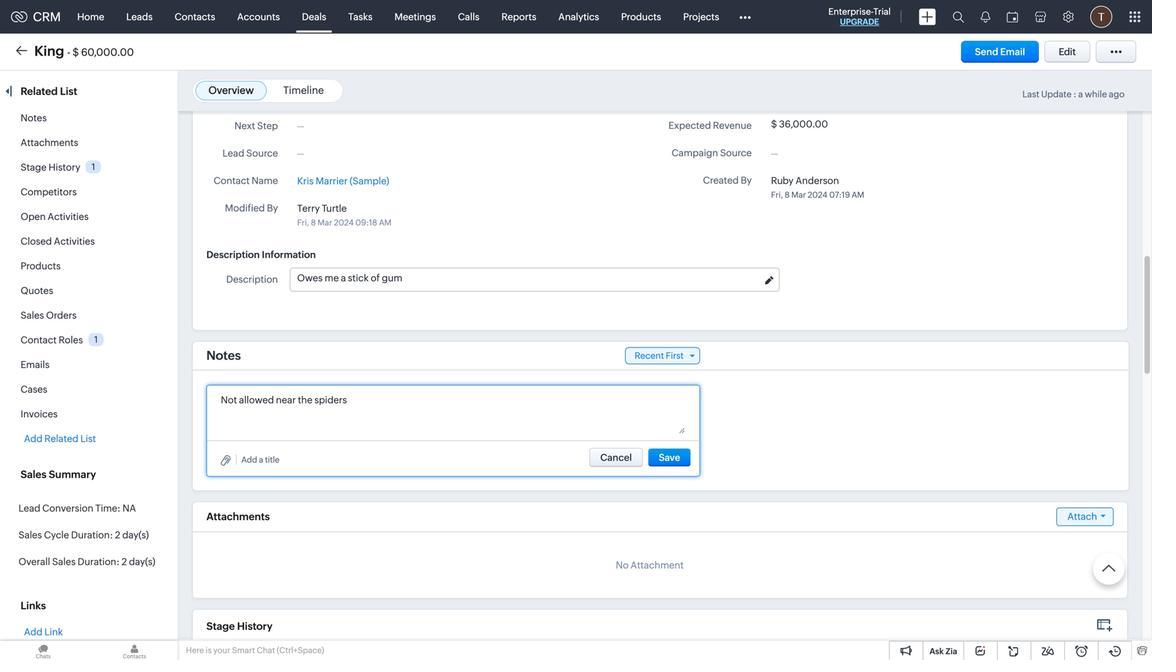 Task type: describe. For each thing, give the bounding box(es) containing it.
projects link
[[672, 0, 730, 33]]

king
[[34, 43, 64, 59]]

lead source
[[223, 148, 278, 159]]

lead for lead source
[[223, 148, 244, 159]]

add for add link
[[24, 627, 43, 638]]

1 horizontal spatial products
[[621, 11, 661, 22]]

attach link
[[1056, 508, 1114, 526]]

quotes link
[[21, 285, 53, 296]]

contact name
[[214, 175, 278, 186]]

overview
[[208, 84, 254, 96]]

2 for overall sales duration:
[[122, 556, 127, 567]]

information
[[262, 249, 316, 260]]

activities for closed activities
[[54, 236, 95, 247]]

quotes
[[21, 285, 53, 296]]

first
[[666, 351, 684, 361]]

0 vertical spatial related
[[21, 85, 58, 97]]

analytics
[[558, 11, 599, 22]]

created
[[703, 175, 739, 186]]

gum
[[382, 272, 402, 283]]

enterprise-
[[828, 7, 873, 17]]

2024 for anderson
[[808, 190, 828, 200]]

invoices
[[21, 409, 58, 420]]

analytics link
[[547, 0, 610, 33]]

reports
[[501, 11, 536, 22]]

closed activities link
[[21, 236, 95, 247]]

is
[[206, 646, 212, 655]]

add related list
[[24, 433, 96, 444]]

1 horizontal spatial list
[[80, 433, 96, 444]]

0 horizontal spatial a
[[259, 455, 263, 464]]

fri, for ruby anderson
[[771, 190, 783, 200]]

title
[[265, 455, 280, 464]]

sales summary
[[21, 469, 96, 481]]

profile image
[[1090, 6, 1112, 28]]

edit button
[[1044, 41, 1090, 63]]

logo image
[[11, 11, 27, 22]]

60,000.00
[[81, 46, 134, 58]]

last update : a while ago
[[1022, 89, 1125, 99]]

related list
[[21, 85, 80, 97]]

timeline link
[[283, 84, 324, 96]]

day(s) for sales cycle duration: 2 day(s)
[[122, 530, 149, 541]]

expected
[[668, 120, 711, 131]]

chats image
[[0, 641, 86, 660]]

am for turtle
[[379, 218, 391, 227]]

Add a note text field
[[221, 392, 685, 434]]

while
[[1085, 89, 1107, 99]]

accounts link
[[226, 0, 291, 33]]

conversion
[[42, 503, 93, 514]]

the
[[298, 395, 312, 406]]

1 horizontal spatial products link
[[610, 0, 672, 33]]

1 horizontal spatial stage history
[[206, 620, 272, 632]]

1 horizontal spatial stage
[[206, 620, 235, 632]]

overview link
[[208, 84, 254, 96]]

owes me a stick of gum
[[297, 272, 402, 283]]

add link
[[24, 627, 63, 638]]

create menu image
[[919, 9, 936, 25]]

cases
[[21, 384, 47, 395]]

crm
[[33, 10, 61, 24]]

description for description information
[[206, 249, 260, 260]]

activities for open activities
[[48, 211, 89, 222]]

contact for contact name
[[214, 175, 250, 186]]

upgrade
[[840, 17, 879, 26]]

kris marrier (sample) link
[[297, 174, 389, 188]]

signals element
[[972, 0, 998, 34]]

add for add a title
[[241, 455, 257, 464]]

1 horizontal spatial notes
[[206, 349, 241, 363]]

modified by
[[225, 203, 278, 213]]

mar for turtle
[[318, 218, 332, 227]]

na
[[123, 503, 136, 514]]

8 for terry
[[311, 218, 316, 227]]

contacts link
[[164, 0, 226, 33]]

send email button
[[961, 41, 1039, 63]]

crm link
[[11, 10, 61, 24]]

home link
[[66, 0, 115, 33]]

emails
[[21, 359, 50, 370]]

links
[[21, 600, 46, 612]]

duration: for overall sales duration:
[[78, 556, 120, 567]]

revenue
[[713, 120, 752, 131]]

here is your smart chat (ctrl+space)
[[186, 646, 324, 655]]

step
[[257, 120, 278, 131]]

09:18
[[355, 218, 377, 227]]

0 vertical spatial a
[[1078, 89, 1083, 99]]

2 for sales cycle duration:
[[115, 530, 120, 541]]

spiders
[[314, 395, 347, 406]]

not allowed near the spiders
[[221, 395, 347, 406]]

home
[[77, 11, 104, 22]]

enterprise-trial upgrade
[[828, 7, 891, 26]]

marrier
[[316, 175, 348, 186]]

lead for lead conversion time: na
[[19, 503, 40, 514]]

chat
[[257, 646, 275, 655]]

terry
[[297, 203, 320, 214]]

near
[[276, 395, 296, 406]]

Other Modules field
[[730, 6, 760, 28]]

attachments link
[[21, 137, 78, 148]]

closed
[[21, 236, 52, 247]]

0 horizontal spatial history
[[49, 162, 80, 173]]

description for description
[[226, 274, 278, 285]]

summary
[[49, 469, 96, 481]]

1 vertical spatial $
[[771, 119, 777, 130]]

turtle
[[322, 203, 347, 214]]

open activities
[[21, 211, 89, 222]]

fri, for terry turtle
[[297, 218, 309, 227]]

allowed
[[239, 395, 274, 406]]

recent
[[635, 351, 664, 361]]

smart
[[232, 646, 255, 655]]

mar for anderson
[[791, 190, 806, 200]]

calls
[[458, 11, 480, 22]]

ask zia
[[930, 647, 957, 656]]

sales orders link
[[21, 310, 77, 321]]

invoices link
[[21, 409, 58, 420]]

time:
[[95, 503, 121, 514]]

sales orders
[[21, 310, 77, 321]]

your
[[213, 646, 230, 655]]

1 horizontal spatial history
[[237, 620, 272, 632]]

overall sales duration: 2 day(s)
[[19, 556, 155, 567]]

tasks link
[[337, 0, 384, 33]]

me
[[325, 272, 339, 283]]



Task type: vqa. For each thing, say whether or not it's contained in the screenshot.


Task type: locate. For each thing, give the bounding box(es) containing it.
None button
[[589, 448, 643, 467], [648, 449, 691, 467], [589, 448, 643, 467], [648, 449, 691, 467]]

sales down cycle
[[52, 556, 76, 567]]

am inside the terry turtle fri, 8 mar 2024 09:18 am
[[379, 218, 391, 227]]

attachments down add a title
[[206, 511, 270, 523]]

0 vertical spatial attachments
[[21, 137, 78, 148]]

1 vertical spatial products
[[21, 261, 61, 272]]

related down invoices link
[[44, 433, 78, 444]]

fri, down the ruby
[[771, 190, 783, 200]]

add
[[24, 433, 43, 444], [241, 455, 257, 464], [24, 627, 43, 638]]

1 horizontal spatial a
[[341, 272, 346, 283]]

zia
[[946, 647, 957, 656]]

1 vertical spatial description
[[226, 274, 278, 285]]

by right modified
[[267, 203, 278, 213]]

1 horizontal spatial by
[[741, 175, 752, 186]]

search element
[[944, 0, 972, 34]]

activities up closed activities
[[48, 211, 89, 222]]

0 horizontal spatial stage history
[[21, 162, 80, 173]]

0 horizontal spatial $
[[73, 46, 79, 58]]

sales left cycle
[[19, 530, 42, 541]]

cycle
[[44, 530, 69, 541]]

activities down open activities link
[[54, 236, 95, 247]]

list
[[60, 85, 77, 97], [80, 433, 96, 444]]

2024 inside ruby anderson fri, 8 mar 2024 07:19 am
[[808, 190, 828, 200]]

1 vertical spatial fri,
[[297, 218, 309, 227]]

lead down next
[[223, 148, 244, 159]]

1 vertical spatial lead
[[19, 503, 40, 514]]

1 vertical spatial products link
[[21, 261, 61, 272]]

sales cycle duration: 2 day(s)
[[19, 530, 149, 541]]

0 vertical spatial mar
[[791, 190, 806, 200]]

day(s) for overall sales duration: 2 day(s)
[[129, 556, 155, 567]]

1 vertical spatial 2
[[122, 556, 127, 567]]

2024 down turtle
[[334, 218, 354, 227]]

calendar image
[[1007, 11, 1018, 22]]

orders
[[46, 310, 77, 321]]

1 vertical spatial list
[[80, 433, 96, 444]]

1 for stage history
[[92, 162, 95, 172]]

created by
[[703, 175, 752, 186]]

mar down the ruby
[[791, 190, 806, 200]]

8 inside the terry turtle fri, 8 mar 2024 09:18 am
[[311, 218, 316, 227]]

no attachment
[[616, 560, 684, 571]]

meetings link
[[384, 0, 447, 33]]

notes up attachments link
[[21, 112, 47, 123]]

2 down sales cycle duration: 2 day(s)
[[122, 556, 127, 567]]

edit
[[1059, 46, 1076, 57]]

0 vertical spatial list
[[60, 85, 77, 97]]

1 vertical spatial history
[[237, 620, 272, 632]]

1 vertical spatial 8
[[311, 218, 316, 227]]

tasks
[[348, 11, 373, 22]]

sales for sales summary
[[21, 469, 47, 481]]

sales left summary on the left bottom of the page
[[21, 469, 47, 481]]

signals image
[[981, 11, 990, 23]]

0 horizontal spatial products link
[[21, 261, 61, 272]]

$
[[73, 46, 79, 58], [771, 119, 777, 130]]

add down invoices
[[24, 433, 43, 444]]

description information
[[206, 249, 316, 260]]

related up notes link
[[21, 85, 58, 97]]

1 horizontal spatial contact
[[214, 175, 250, 186]]

fri,
[[771, 190, 783, 200], [297, 218, 309, 227]]

1 vertical spatial notes
[[206, 349, 241, 363]]

overall
[[19, 556, 50, 567]]

1 horizontal spatial fri,
[[771, 190, 783, 200]]

no
[[616, 560, 629, 571]]

1 horizontal spatial $
[[771, 119, 777, 130]]

sales down quotes
[[21, 310, 44, 321]]

0 vertical spatial day(s)
[[122, 530, 149, 541]]

1 vertical spatial 2024
[[334, 218, 354, 227]]

0 vertical spatial $
[[73, 46, 79, 58]]

attach
[[1067, 511, 1097, 522]]

deals
[[302, 11, 326, 22]]

0 vertical spatial am
[[852, 190, 864, 200]]

a right me
[[341, 272, 346, 283]]

0 horizontal spatial contact
[[21, 335, 57, 346]]

campaign
[[672, 147, 718, 158]]

1 horizontal spatial mar
[[791, 190, 806, 200]]

history up here is your smart chat (ctrl+space)
[[237, 620, 272, 632]]

1 horizontal spatial source
[[720, 147, 752, 158]]

source up name
[[246, 148, 278, 159]]

1 horizontal spatial attachments
[[206, 511, 270, 523]]

1 vertical spatial duration:
[[78, 556, 120, 567]]

source
[[720, 147, 752, 158], [246, 148, 278, 159]]

$ inside king - $ 60,000.00
[[73, 46, 79, 58]]

duration: up overall sales duration: 2 day(s)
[[71, 530, 113, 541]]

1
[[92, 162, 95, 172], [94, 335, 98, 345]]

0 vertical spatial by
[[741, 175, 752, 186]]

duration: down sales cycle duration: 2 day(s)
[[78, 556, 120, 567]]

0 vertical spatial 2
[[115, 530, 120, 541]]

am right 07:19
[[852, 190, 864, 200]]

0 vertical spatial fri,
[[771, 190, 783, 200]]

1 vertical spatial by
[[267, 203, 278, 213]]

contact roles link
[[21, 335, 83, 346]]

sales for sales orders
[[21, 310, 44, 321]]

2 vertical spatial a
[[259, 455, 263, 464]]

lead
[[223, 148, 244, 159], [19, 503, 40, 514]]

0 vertical spatial products
[[621, 11, 661, 22]]

0 vertical spatial description
[[206, 249, 260, 260]]

last
[[1022, 89, 1039, 99]]

0 horizontal spatial stage
[[21, 162, 47, 173]]

1 vertical spatial 1
[[94, 335, 98, 345]]

duration:
[[71, 530, 113, 541], [78, 556, 120, 567]]

0 horizontal spatial 8
[[311, 218, 316, 227]]

add left link
[[24, 627, 43, 638]]

$ left 36,000.00
[[771, 119, 777, 130]]

8 down the ruby
[[785, 190, 790, 200]]

competitors link
[[21, 187, 77, 197]]

stage up your
[[206, 620, 235, 632]]

0 vertical spatial contact
[[214, 175, 250, 186]]

1 source from the left
[[720, 147, 752, 158]]

am inside ruby anderson fri, 8 mar 2024 07:19 am
[[852, 190, 864, 200]]

profile element
[[1082, 0, 1121, 33]]

2024
[[808, 190, 828, 200], [334, 218, 354, 227]]

list up summary on the left bottom of the page
[[80, 433, 96, 444]]

am for anderson
[[852, 190, 864, 200]]

create menu element
[[911, 0, 944, 33]]

am right 09:18
[[379, 218, 391, 227]]

contact up modified
[[214, 175, 250, 186]]

ruby
[[771, 175, 794, 186]]

1 for contact roles
[[94, 335, 98, 345]]

stage history down attachments link
[[21, 162, 80, 173]]

1 vertical spatial related
[[44, 433, 78, 444]]

add a title
[[241, 455, 280, 464]]

1 horizontal spatial am
[[852, 190, 864, 200]]

mar down turtle
[[318, 218, 332, 227]]

(ctrl+space)
[[277, 646, 324, 655]]

1 horizontal spatial lead
[[223, 148, 244, 159]]

expected revenue
[[668, 120, 752, 131]]

0 horizontal spatial by
[[267, 203, 278, 213]]

1 vertical spatial day(s)
[[129, 556, 155, 567]]

modified
[[225, 203, 265, 213]]

open activities link
[[21, 211, 89, 222]]

fri, down 'terry' on the top left
[[297, 218, 309, 227]]

-
[[67, 46, 70, 58]]

search image
[[953, 11, 964, 23]]

0 vertical spatial products link
[[610, 0, 672, 33]]

1 right the roles
[[94, 335, 98, 345]]

0 horizontal spatial mar
[[318, 218, 332, 227]]

1 vertical spatial add
[[241, 455, 257, 464]]

2 source from the left
[[246, 148, 278, 159]]

mar inside the terry turtle fri, 8 mar 2024 09:18 am
[[318, 218, 332, 227]]

sales for sales cycle duration: 2 day(s)
[[19, 530, 42, 541]]

0 vertical spatial 2024
[[808, 190, 828, 200]]

stage up competitors link
[[21, 162, 47, 173]]

history
[[49, 162, 80, 173], [237, 620, 272, 632]]

8 inside ruby anderson fri, 8 mar 2024 07:19 am
[[785, 190, 790, 200]]

contact up emails link
[[21, 335, 57, 346]]

lead left conversion
[[19, 503, 40, 514]]

notes link
[[21, 112, 47, 123]]

1 vertical spatial a
[[341, 272, 346, 283]]

add left title
[[241, 455, 257, 464]]

1 vertical spatial mar
[[318, 218, 332, 227]]

by for modified by
[[267, 203, 278, 213]]

products left projects
[[621, 11, 661, 22]]

by right created
[[741, 175, 752, 186]]

2024 down anderson
[[808, 190, 828, 200]]

of
[[371, 272, 380, 283]]

description down modified
[[206, 249, 260, 260]]

0 vertical spatial duration:
[[71, 530, 113, 541]]

1 vertical spatial attachments
[[206, 511, 270, 523]]

description
[[206, 249, 260, 260], [226, 274, 278, 285]]

notes up not
[[206, 349, 241, 363]]

1 vertical spatial am
[[379, 218, 391, 227]]

ago
[[1109, 89, 1125, 99]]

1 vertical spatial contact
[[21, 335, 57, 346]]

recent first
[[635, 351, 684, 361]]

products up quotes link
[[21, 261, 61, 272]]

0 vertical spatial notes
[[21, 112, 47, 123]]

history down attachments link
[[49, 162, 80, 173]]

update
[[1041, 89, 1072, 99]]

notes
[[21, 112, 47, 123], [206, 349, 241, 363]]

lead conversion time: na
[[19, 503, 136, 514]]

0 horizontal spatial attachments
[[21, 137, 78, 148]]

duration: for sales cycle duration:
[[71, 530, 113, 541]]

0 horizontal spatial source
[[246, 148, 278, 159]]

projects
[[683, 11, 719, 22]]

0 vertical spatial activities
[[48, 211, 89, 222]]

2 horizontal spatial a
[[1078, 89, 1083, 99]]

0 vertical spatial lead
[[223, 148, 244, 159]]

0 vertical spatial 1
[[92, 162, 95, 172]]

products link left projects
[[610, 0, 672, 33]]

2 down time:
[[115, 530, 120, 541]]

mar inside ruby anderson fri, 8 mar 2024 07:19 am
[[791, 190, 806, 200]]

1 horizontal spatial 2
[[122, 556, 127, 567]]

contact for contact roles
[[21, 335, 57, 346]]

contacts image
[[91, 641, 178, 660]]

fri, inside the terry turtle fri, 8 mar 2024 09:18 am
[[297, 218, 309, 227]]

0 horizontal spatial notes
[[21, 112, 47, 123]]

0 vertical spatial history
[[49, 162, 80, 173]]

0 vertical spatial stage history
[[21, 162, 80, 173]]

(sample)
[[350, 175, 389, 186]]

0 vertical spatial 8
[[785, 190, 790, 200]]

attachments
[[21, 137, 78, 148], [206, 511, 270, 523]]

related
[[21, 85, 58, 97], [44, 433, 78, 444]]

2024 inside the terry turtle fri, 8 mar 2024 09:18 am
[[334, 218, 354, 227]]

trial
[[873, 7, 891, 17]]

a left title
[[259, 455, 263, 464]]

stage history link
[[21, 162, 80, 173]]

list down -
[[60, 85, 77, 97]]

fri, inside ruby anderson fri, 8 mar 2024 07:19 am
[[771, 190, 783, 200]]

2024 for turtle
[[334, 218, 354, 227]]

leads
[[126, 11, 153, 22]]

source for lead source
[[246, 148, 278, 159]]

0 horizontal spatial products
[[21, 261, 61, 272]]

ruby anderson fri, 8 mar 2024 07:19 am
[[771, 175, 864, 200]]

add for add related list
[[24, 433, 43, 444]]

stage history
[[21, 162, 80, 173], [206, 620, 272, 632]]

0 horizontal spatial lead
[[19, 503, 40, 514]]

$ 36,000.00
[[771, 119, 828, 130]]

0 horizontal spatial 2024
[[334, 218, 354, 227]]

attachments up stage history 'link' in the top of the page
[[21, 137, 78, 148]]

day(s)
[[122, 530, 149, 541], [129, 556, 155, 567]]

competitors
[[21, 187, 77, 197]]

1 right stage history 'link' in the top of the page
[[92, 162, 95, 172]]

a
[[1078, 89, 1083, 99], [341, 272, 346, 283], [259, 455, 263, 464]]

2 vertical spatial add
[[24, 627, 43, 638]]

contacts
[[175, 11, 215, 22]]

closed activities
[[21, 236, 95, 247]]

source down revenue at the top of page
[[720, 147, 752, 158]]

$ right -
[[73, 46, 79, 58]]

description down description information
[[226, 274, 278, 285]]

36,000.00
[[779, 119, 828, 130]]

1 vertical spatial activities
[[54, 236, 95, 247]]

stick
[[348, 272, 369, 283]]

0 horizontal spatial list
[[60, 85, 77, 97]]

a right :
[[1078, 89, 1083, 99]]

8 down 'terry' on the top left
[[311, 218, 316, 227]]

products link up quotes link
[[21, 261, 61, 272]]

1 vertical spatial stage history
[[206, 620, 272, 632]]

source for campaign source
[[720, 147, 752, 158]]

:
[[1073, 89, 1076, 99]]

1 horizontal spatial 8
[[785, 190, 790, 200]]

0 vertical spatial add
[[24, 433, 43, 444]]

0 horizontal spatial 2
[[115, 530, 120, 541]]

cases link
[[21, 384, 47, 395]]

deals link
[[291, 0, 337, 33]]

contact roles
[[21, 335, 83, 346]]

8 for ruby
[[785, 190, 790, 200]]

stage history up smart
[[206, 620, 272, 632]]

meetings
[[394, 11, 436, 22]]

send
[[975, 46, 998, 57]]

calls link
[[447, 0, 490, 33]]

0 vertical spatial stage
[[21, 162, 47, 173]]

by for created by
[[741, 175, 752, 186]]

0 horizontal spatial am
[[379, 218, 391, 227]]

here
[[186, 646, 204, 655]]

1 vertical spatial stage
[[206, 620, 235, 632]]

07:19
[[829, 190, 850, 200]]

1 horizontal spatial 2024
[[808, 190, 828, 200]]

0 horizontal spatial fri,
[[297, 218, 309, 227]]



